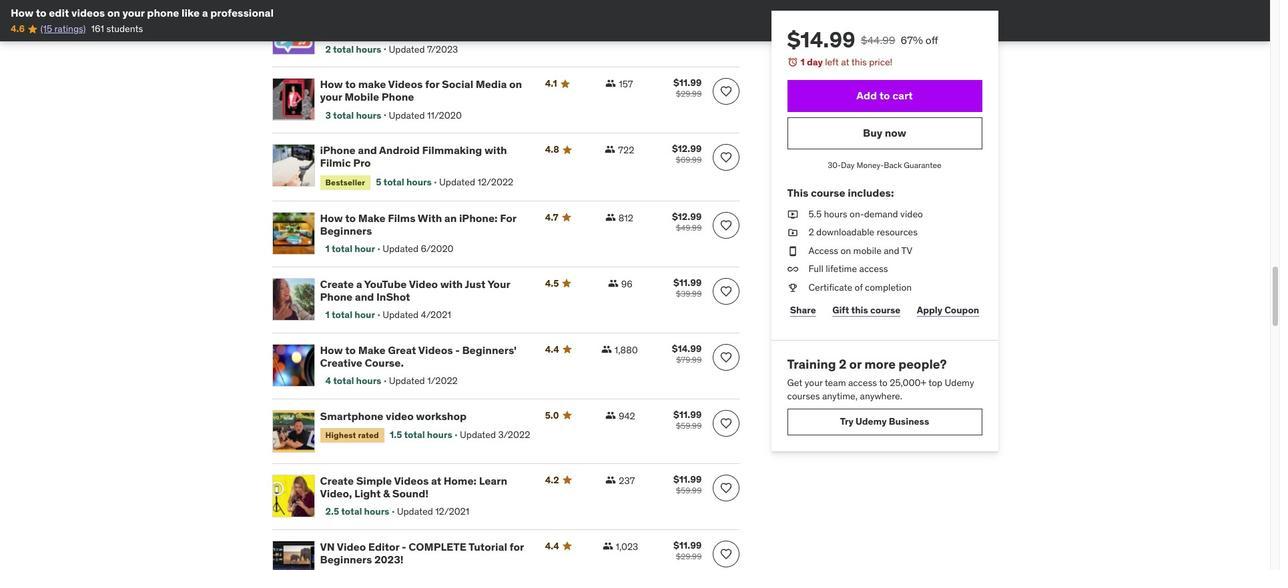 Task type: locate. For each thing, give the bounding box(es) containing it.
updated down edit 10 social video projects - video editing social videos
[[389, 43, 425, 55]]

$11.99 down $79.99
[[674, 409, 702, 421]]

0 horizontal spatial udemy
[[856, 416, 887, 428]]

xsmall image left 812
[[605, 212, 616, 223]]

your up students
[[123, 6, 145, 19]]

0 horizontal spatial a
[[202, 6, 208, 19]]

161
[[91, 23, 104, 35]]

videos inside how to make videos for social media on your mobile phone
[[388, 78, 423, 91]]

0 horizontal spatial 2
[[326, 43, 331, 55]]

access on mobile and tv
[[809, 245, 913, 257]]

1 $11.99 $59.99 from the top
[[674, 409, 702, 431]]

make left films
[[358, 212, 386, 225]]

xsmall image
[[606, 78, 617, 89], [605, 144, 616, 155], [605, 212, 616, 223], [788, 263, 798, 276], [608, 278, 619, 289], [788, 282, 798, 295], [606, 411, 616, 421], [603, 541, 613, 552]]

$11.99 $29.99 right 1,023 on the bottom left
[[674, 540, 702, 562]]

1 wishlist image from the top
[[720, 219, 733, 232]]

1 vertical spatial your
[[320, 90, 342, 104]]

wishlist image for how to make films with an iphone: for beginners
[[720, 219, 733, 232]]

$11.99 $59.99 down $79.99
[[674, 409, 702, 431]]

1 horizontal spatial with
[[485, 144, 507, 157]]

- for video
[[467, 12, 472, 25]]

(15 ratings)
[[40, 23, 86, 35]]

hours for updated 3/2022
[[427, 430, 453, 442]]

xsmall image up "share"
[[788, 282, 798, 295]]

updated for updated 6/2020
[[383, 243, 419, 255]]

xsmall image left the 722
[[605, 144, 616, 155]]

0 vertical spatial course
[[811, 187, 846, 200]]

2 left or
[[839, 356, 847, 372]]

updated for updated 4/2021
[[383, 309, 419, 321]]

how inside 'how to make films with an iphone: for beginners'
[[320, 212, 343, 225]]

- right editor
[[402, 541, 406, 554]]

1 $59.99 from the top
[[676, 421, 702, 431]]

1 vertical spatial 2
[[809, 226, 814, 239]]

0 horizontal spatial video
[[386, 410, 414, 423]]

editor
[[369, 541, 400, 554]]

xsmall image for certificate of completion
[[788, 282, 798, 295]]

1 vertical spatial with
[[441, 278, 463, 291]]

video inside create a youtube video with just your phone and inshot
[[409, 278, 438, 291]]

$11.99 $59.99 for create simple videos at home: learn video, light & sound!
[[674, 474, 702, 496]]

2 make from the top
[[358, 344, 386, 357]]

1 vertical spatial phone
[[320, 291, 353, 304]]

iphone and android filmmaking with filmic pro
[[320, 144, 507, 170]]

a right like
[[202, 6, 208, 19]]

$11.99 $29.99
[[674, 77, 702, 99], [674, 540, 702, 562]]

1 total hour up youtube
[[326, 243, 375, 255]]

on
[[107, 6, 120, 19], [509, 78, 522, 91], [841, 245, 852, 257]]

2
[[326, 43, 331, 55], [809, 226, 814, 239], [839, 356, 847, 372]]

video right vn
[[337, 541, 366, 554]]

demand
[[865, 208, 899, 220]]

1 vertical spatial this
[[852, 305, 869, 317]]

2 4.4 from the top
[[545, 541, 559, 553]]

0 vertical spatial your
[[123, 6, 145, 19]]

create left youtube
[[320, 278, 354, 291]]

beginners down the bestseller
[[320, 224, 372, 238]]

left
[[825, 56, 839, 68]]

simple
[[356, 475, 392, 488]]

social up 11/2020 on the top left of page
[[442, 78, 474, 91]]

2 create from the top
[[320, 475, 354, 488]]

updated down sound!
[[397, 506, 433, 518]]

alarm image
[[788, 57, 798, 67]]

how for how to make videos for social media on your mobile phone
[[320, 78, 343, 91]]

0 vertical spatial video
[[901, 208, 923, 220]]

videos inside edit 10 social video projects - video editing social videos
[[393, 24, 428, 38]]

0 vertical spatial create
[[320, 278, 354, 291]]

how up 3
[[320, 78, 343, 91]]

4 wishlist image from the top
[[720, 351, 733, 365]]

hours down course.
[[356, 375, 382, 387]]

$11.99 for just
[[674, 277, 702, 289]]

create inside the create simple videos at home: learn video, light & sound!
[[320, 475, 354, 488]]

2 for 2 total hours
[[326, 43, 331, 55]]

0 vertical spatial a
[[202, 6, 208, 19]]

1 wishlist image from the top
[[720, 85, 733, 98]]

0 vertical spatial $11.99 $59.99
[[674, 409, 702, 431]]

$11.99 for learn
[[674, 474, 702, 486]]

2 $59.99 from the top
[[676, 486, 702, 496]]

how
[[11, 6, 34, 19], [320, 78, 343, 91], [320, 212, 343, 225], [320, 344, 343, 357]]

xsmall image left 157
[[606, 78, 617, 89]]

2 inside training 2 or more people? get your team access to 25,000+ top udemy courses anytime, anywhere.
[[839, 356, 847, 372]]

beginners left 2023!
[[320, 554, 372, 567]]

total for updated 7/2023
[[333, 43, 354, 55]]

$29.99 for 157
[[676, 89, 702, 99]]

xsmall image for 942
[[606, 411, 616, 421]]

- right projects
[[467, 12, 472, 25]]

and right iphone
[[358, 144, 377, 157]]

$29.99 right 1,023 on the bottom left
[[676, 552, 702, 562]]

video inside 'link'
[[386, 410, 414, 423]]

4.4 right beginners' on the left of the page
[[545, 344, 559, 356]]

2 vertical spatial and
[[355, 291, 374, 304]]

videos up the 1/2022
[[419, 344, 453, 357]]

1 vertical spatial $11.99 $59.99
[[674, 474, 702, 496]]

with left just
[[441, 278, 463, 291]]

1 vertical spatial access
[[849, 378, 877, 390]]

0 horizontal spatial at
[[431, 475, 442, 488]]

1 vertical spatial make
[[358, 344, 386, 357]]

access down mobile
[[860, 263, 889, 275]]

$11.99 $59.99 for smartphone video workshop
[[674, 409, 702, 431]]

$39.99
[[676, 289, 702, 299]]

1 create from the top
[[320, 278, 354, 291]]

2 down editing
[[326, 43, 331, 55]]

to for how to make videos for social media on your mobile phone
[[345, 78, 356, 91]]

0 vertical spatial make
[[358, 212, 386, 225]]

how inside how to make great videos - beginners' creative course.
[[320, 344, 343, 357]]

1 horizontal spatial your
[[320, 90, 342, 104]]

1 vertical spatial 1 total hour
[[326, 309, 375, 321]]

1 vertical spatial $12.99
[[672, 211, 702, 223]]

day
[[807, 56, 823, 68]]

add
[[857, 89, 878, 102]]

4 $11.99 from the top
[[674, 474, 702, 486]]

$14.99 down "$39.99"
[[672, 343, 702, 355]]

0 vertical spatial 1 total hour
[[326, 243, 375, 255]]

phone
[[147, 6, 179, 19]]

make inside 'how to make films with an iphone: for beginners'
[[358, 212, 386, 225]]

2 wishlist image from the top
[[720, 151, 733, 164]]

and
[[358, 144, 377, 157], [884, 245, 900, 257], [355, 291, 374, 304]]

inshot
[[377, 291, 410, 304]]

to inside button
[[880, 89, 891, 102]]

2 horizontal spatial your
[[805, 378, 823, 390]]

with up 12/2022
[[485, 144, 507, 157]]

this right gift at the bottom of the page
[[852, 305, 869, 317]]

- left beginners' on the left of the page
[[456, 344, 460, 357]]

$11.99 right 1,023 on the bottom left
[[674, 540, 702, 552]]

wishlist image for iphone and android filmmaking with filmic pro
[[720, 151, 733, 164]]

android
[[379, 144, 420, 157]]

phone up updated 11/2020
[[382, 90, 414, 104]]

$14.99 for $14.99 $79.99
[[672, 343, 702, 355]]

2 $11.99 $29.99 from the top
[[674, 540, 702, 562]]

make left great
[[358, 344, 386, 357]]

hours down light
[[364, 506, 390, 518]]

business
[[889, 416, 930, 428]]

to up anywhere.
[[880, 378, 888, 390]]

$59.99 right 237
[[676, 486, 702, 496]]

1 vertical spatial beginners
[[320, 554, 372, 567]]

xsmall image for 157
[[606, 78, 617, 89]]

$11.99 right 157
[[674, 77, 702, 89]]

1 hour from the top
[[355, 243, 375, 255]]

0 horizontal spatial phone
[[320, 291, 353, 304]]

1 vertical spatial $29.99
[[676, 552, 702, 562]]

videos inside the create simple videos at home: learn video, light & sound!
[[394, 475, 429, 488]]

how up 4.6
[[11, 6, 34, 19]]

2 horizontal spatial 2
[[839, 356, 847, 372]]

at inside the create simple videos at home: learn video, light & sound!
[[431, 475, 442, 488]]

2 horizontal spatial on
[[841, 245, 852, 257]]

$14.99 up day
[[788, 26, 856, 53]]

hour
[[355, 243, 375, 255], [355, 309, 375, 321]]

total for updated 11/2020
[[333, 109, 354, 121]]

1
[[801, 56, 805, 68], [326, 243, 330, 255], [326, 309, 330, 321]]

hours down mobile
[[356, 109, 382, 121]]

how for how to edit videos on your phone like a professional
[[11, 6, 34, 19]]

total for updated 4/2021
[[332, 309, 353, 321]]

updated down how to make videos for social media on your mobile phone
[[389, 109, 425, 121]]

apply coupon
[[917, 305, 980, 317]]

apply coupon button
[[915, 298, 983, 324]]

$12.99 for how to make films with an iphone: for beginners
[[672, 211, 702, 223]]

updated 7/2023
[[389, 43, 458, 55]]

0 vertical spatial hour
[[355, 243, 375, 255]]

2 vertical spatial 2
[[839, 356, 847, 372]]

updated 12/2021
[[397, 506, 470, 518]]

updated down inshot
[[383, 309, 419, 321]]

share
[[790, 305, 816, 317]]

total for updated 3/2022
[[404, 430, 425, 442]]

0 vertical spatial phone
[[382, 90, 414, 104]]

this course includes:
[[788, 187, 894, 200]]

1 vertical spatial a
[[356, 278, 362, 291]]

$29.99 up $12.99 $69.99
[[676, 89, 702, 99]]

2 vertical spatial wishlist image
[[720, 548, 733, 561]]

create inside create a youtube video with just your phone and inshot
[[320, 278, 354, 291]]

4.4
[[545, 344, 559, 356], [545, 541, 559, 553]]

4.4 for 1,023
[[545, 541, 559, 553]]

1 vertical spatial 4.4
[[545, 541, 559, 553]]

how for how to make films with an iphone: for beginners
[[320, 212, 343, 225]]

1 vertical spatial hour
[[355, 309, 375, 321]]

updated for updated 1/2022
[[389, 375, 425, 387]]

mobile
[[345, 90, 379, 104]]

0 horizontal spatial with
[[441, 278, 463, 291]]

1 vertical spatial on
[[509, 78, 522, 91]]

add to cart
[[857, 89, 913, 102]]

- for beginners'
[[456, 344, 460, 357]]

2 vertical spatial your
[[805, 378, 823, 390]]

2 beginners from the top
[[320, 554, 372, 567]]

buy now button
[[788, 117, 983, 149]]

$11.99 $59.99 right 237
[[674, 474, 702, 496]]

updated left 3/2022
[[460, 430, 496, 442]]

5 total hours
[[376, 176, 432, 188]]

2 vertical spatial on
[[841, 245, 852, 257]]

to inside training 2 or more people? get your team access to 25,000+ top udemy courses anytime, anywhere.
[[880, 378, 888, 390]]

2 $11.99 from the top
[[674, 277, 702, 289]]

videos right make
[[388, 78, 423, 91]]

0 vertical spatial $29.99
[[676, 89, 702, 99]]

1 vertical spatial -
[[456, 344, 460, 357]]

1 horizontal spatial on
[[509, 78, 522, 91]]

$49.99
[[676, 223, 702, 233]]

1 vertical spatial udemy
[[856, 416, 887, 428]]

this left price!
[[852, 56, 867, 68]]

total for updated 12/2022
[[384, 176, 405, 188]]

your up 3
[[320, 90, 342, 104]]

1 $12.99 from the top
[[672, 143, 702, 155]]

$11.99 down $49.99
[[674, 277, 702, 289]]

how up the 4
[[320, 344, 343, 357]]

wishlist image for create simple videos at home: learn video, light & sound!
[[720, 482, 733, 495]]

2 $29.99 from the top
[[676, 552, 702, 562]]

updated for updated 11/2020
[[389, 109, 425, 121]]

1 horizontal spatial udemy
[[945, 378, 975, 390]]

students
[[106, 23, 143, 35]]

1 vertical spatial 1
[[326, 243, 330, 255]]

udemy
[[945, 378, 975, 390], [856, 416, 887, 428]]

0 vertical spatial at
[[842, 56, 850, 68]]

1 vertical spatial $14.99
[[672, 343, 702, 355]]

2 $12.99 from the top
[[672, 211, 702, 223]]

updated for updated 3/2022
[[460, 430, 496, 442]]

2 wishlist image from the top
[[720, 482, 733, 495]]

$79.99
[[677, 355, 702, 365]]

full lifetime access
[[809, 263, 889, 275]]

0 vertical spatial access
[[860, 263, 889, 275]]

xsmall image left full
[[788, 263, 798, 276]]

course down completion at the right of page
[[871, 305, 901, 317]]

$69.99
[[676, 155, 702, 165]]

xsmall image for 1,023
[[603, 541, 613, 552]]

4.4 right tutorial
[[545, 541, 559, 553]]

with
[[485, 144, 507, 157], [441, 278, 463, 291]]

$11.99 $29.99 right 157
[[674, 77, 702, 99]]

create for light
[[320, 475, 354, 488]]

-
[[467, 12, 472, 25], [456, 344, 460, 357], [402, 541, 406, 554]]

phone left youtube
[[320, 291, 353, 304]]

videos up updated 7/2023
[[393, 24, 428, 38]]

xsmall image left 1,023 on the bottom left
[[603, 541, 613, 552]]

0 vertical spatial $14.99
[[788, 26, 856, 53]]

0 vertical spatial $11.99 $29.99
[[674, 77, 702, 99]]

1 vertical spatial wishlist image
[[720, 482, 733, 495]]

0 horizontal spatial on
[[107, 6, 120, 19]]

updated down "filmmaking"
[[439, 176, 476, 188]]

for right tutorial
[[510, 541, 524, 554]]

2 down 5.5
[[809, 226, 814, 239]]

0 vertical spatial 4.4
[[545, 344, 559, 356]]

make inside how to make great videos - beginners' creative course.
[[358, 344, 386, 357]]

at for home:
[[431, 475, 442, 488]]

with inside iphone and android filmmaking with filmic pro
[[485, 144, 507, 157]]

2 downloadable resources
[[809, 226, 918, 239]]

course
[[811, 187, 846, 200], [871, 305, 901, 317]]

and left tv
[[884, 245, 900, 257]]

2 horizontal spatial -
[[467, 12, 472, 25]]

xsmall image left 942
[[606, 411, 616, 421]]

1 beginners from the top
[[320, 224, 372, 238]]

make
[[358, 78, 386, 91]]

video up "1.5"
[[386, 410, 414, 423]]

hours down editing
[[356, 43, 381, 55]]

hours for updated 12/2022
[[407, 176, 432, 188]]

projects
[[422, 12, 465, 25]]

1 vertical spatial at
[[431, 475, 442, 488]]

and left inshot
[[355, 291, 374, 304]]

at left home:
[[431, 475, 442, 488]]

- inside how to make great videos - beginners' creative course.
[[456, 344, 460, 357]]

your inside training 2 or more people? get your team access to 25,000+ top udemy courses anytime, anywhere.
[[805, 378, 823, 390]]

video up resources
[[901, 208, 923, 220]]

1 make from the top
[[358, 212, 386, 225]]

wishlist image
[[720, 85, 733, 98], [720, 151, 733, 164], [720, 285, 733, 298], [720, 351, 733, 365], [720, 417, 733, 431]]

1 total hour down youtube
[[326, 309, 375, 321]]

your inside how to make videos for social media on your mobile phone
[[320, 90, 342, 104]]

2 vertical spatial 1
[[326, 309, 330, 321]]

0 vertical spatial wishlist image
[[720, 219, 733, 232]]

rated
[[358, 431, 379, 441]]

0 vertical spatial $12.99
[[672, 143, 702, 155]]

1 vertical spatial create
[[320, 475, 354, 488]]

2023!
[[375, 554, 404, 567]]

2 1 total hour from the top
[[326, 309, 375, 321]]

now
[[885, 126, 907, 140]]

your up courses
[[805, 378, 823, 390]]

3 $11.99 from the top
[[674, 409, 702, 421]]

updated 1/2022
[[389, 375, 458, 387]]

to up (15
[[36, 6, 47, 19]]

updated down how to make great videos - beginners' creative course.
[[389, 375, 425, 387]]

hour down youtube
[[355, 309, 375, 321]]

udemy right try
[[856, 416, 887, 428]]

to up 4 total hours
[[345, 344, 356, 357]]

videos
[[71, 6, 105, 19]]

on down downloadable in the top of the page
[[841, 245, 852, 257]]

2 vertical spatial -
[[402, 541, 406, 554]]

access down or
[[849, 378, 877, 390]]

on right "media"
[[509, 78, 522, 91]]

udemy right "top"
[[945, 378, 975, 390]]

0 vertical spatial and
[[358, 144, 377, 157]]

to left make
[[345, 78, 356, 91]]

bestseller
[[326, 177, 365, 187]]

1 vertical spatial $59.99
[[676, 486, 702, 496]]

try
[[841, 416, 854, 428]]

1 4.4 from the top
[[545, 344, 559, 356]]

create simple videos at home: learn video, light & sound!
[[320, 475, 508, 501]]

make for beginners
[[358, 212, 386, 225]]

video,
[[320, 487, 352, 501]]

videos
[[393, 24, 428, 38], [388, 78, 423, 91], [419, 344, 453, 357], [394, 475, 429, 488]]

1 vertical spatial $11.99 $29.99
[[674, 540, 702, 562]]

access inside training 2 or more people? get your team access to 25,000+ top udemy courses anytime, anywhere.
[[849, 378, 877, 390]]

12/2022
[[478, 176, 514, 188]]

videos right &
[[394, 475, 429, 488]]

2 $11.99 $59.99 from the top
[[674, 474, 702, 496]]

1 $11.99 $29.99 from the top
[[674, 77, 702, 99]]

0 vertical spatial for
[[425, 78, 440, 91]]

2.5
[[326, 506, 339, 518]]

0 vertical spatial $59.99
[[676, 421, 702, 431]]

1 vertical spatial video
[[386, 410, 414, 423]]

1 horizontal spatial phone
[[382, 90, 414, 104]]

0 vertical spatial udemy
[[945, 378, 975, 390]]

money-
[[857, 160, 884, 170]]

1 horizontal spatial for
[[510, 541, 524, 554]]

video up updated 7/2023
[[391, 12, 420, 25]]

0 horizontal spatial $14.99
[[672, 343, 702, 355]]

hours down workshop
[[427, 430, 453, 442]]

0 horizontal spatial for
[[425, 78, 440, 91]]

total for updated 1/2022
[[333, 375, 354, 387]]

training 2 or more people? get your team access to 25,000+ top udemy courses anytime, anywhere.
[[788, 356, 975, 403]]

2 total hours
[[326, 43, 381, 55]]

0 horizontal spatial -
[[402, 541, 406, 554]]

editing
[[320, 24, 357, 38]]

$12.99 down $69.99 on the right of page
[[672, 211, 702, 223]]

course up 5.5
[[811, 187, 846, 200]]

$12.99 right the 722
[[672, 143, 702, 155]]

to inside 'how to make films with an iphone: for beginners'
[[345, 212, 356, 225]]

xsmall image for 812
[[605, 212, 616, 223]]

1 horizontal spatial 2
[[809, 226, 814, 239]]

to inside how to make great videos - beginners' creative course.
[[345, 344, 356, 357]]

like
[[182, 6, 200, 19]]

to inside how to make videos for social media on your mobile phone
[[345, 78, 356, 91]]

phone
[[382, 90, 414, 104], [320, 291, 353, 304]]

how to make videos for social media on your mobile phone link
[[320, 78, 529, 104]]

3 wishlist image from the top
[[720, 285, 733, 298]]

0 vertical spatial -
[[467, 12, 472, 25]]

1 horizontal spatial a
[[356, 278, 362, 291]]

create up 2.5
[[320, 475, 354, 488]]

to left "cart"
[[880, 89, 891, 102]]

1 vertical spatial course
[[871, 305, 901, 317]]

- inside vn video editor - complete tutorial for beginners 2023!
[[402, 541, 406, 554]]

1 vertical spatial for
[[510, 541, 524, 554]]

edit 10 social video projects - video editing social videos
[[320, 12, 503, 38]]

wishlist image
[[720, 219, 733, 232], [720, 482, 733, 495], [720, 548, 733, 561]]

157
[[619, 78, 633, 90]]

5 wishlist image from the top
[[720, 417, 733, 431]]

edit
[[49, 6, 69, 19]]

access
[[860, 263, 889, 275], [849, 378, 877, 390]]

how inside how to make videos for social media on your mobile phone
[[320, 78, 343, 91]]

1 $29.99 from the top
[[676, 89, 702, 99]]

$12.99 $69.99
[[672, 143, 702, 165]]

2 hour from the top
[[355, 309, 375, 321]]

price!
[[870, 56, 893, 68]]

- inside edit 10 social video projects - video editing social videos
[[467, 12, 472, 25]]

hours down iphone and android filmmaking with filmic pro link
[[407, 176, 432, 188]]

5.0
[[545, 410, 559, 422]]

0 vertical spatial with
[[485, 144, 507, 157]]

vn
[[320, 541, 335, 554]]

how to make films with an iphone: for beginners
[[320, 212, 517, 238]]

1 $11.99 from the top
[[674, 77, 702, 89]]

0 vertical spatial 2
[[326, 43, 331, 55]]

0 vertical spatial beginners
[[320, 224, 372, 238]]

xsmall image for 722
[[605, 144, 616, 155]]

to for how to edit videos on your phone like a professional
[[36, 6, 47, 19]]

for up updated 11/2020
[[425, 78, 440, 91]]

$12.99 $49.99
[[672, 211, 702, 233]]

phone inside how to make videos for social media on your mobile phone
[[382, 90, 414, 104]]

1 horizontal spatial -
[[456, 344, 460, 357]]

xsmall image
[[788, 208, 798, 221], [788, 226, 798, 240], [788, 245, 798, 258], [602, 344, 612, 355], [606, 475, 617, 486]]

a left youtube
[[356, 278, 362, 291]]

hour up youtube
[[355, 243, 375, 255]]

to for how to make films with an iphone: for beginners
[[345, 212, 356, 225]]

social up 2 total hours
[[360, 24, 391, 38]]

filmmaking
[[422, 144, 482, 157]]

1 horizontal spatial $14.99
[[788, 26, 856, 53]]

how down the bestseller
[[320, 212, 343, 225]]

0 vertical spatial this
[[852, 56, 867, 68]]

1 horizontal spatial at
[[842, 56, 850, 68]]

social inside how to make videos for social media on your mobile phone
[[442, 78, 474, 91]]

1 1 total hour from the top
[[326, 243, 375, 255]]

with inside create a youtube video with just your phone and inshot
[[441, 278, 463, 291]]



Task type: vqa. For each thing, say whether or not it's contained in the screenshot.


Task type: describe. For each thing, give the bounding box(es) containing it.
1 for how to make films with an iphone: for beginners
[[326, 243, 330, 255]]

a inside create a youtube video with just your phone and inshot
[[356, 278, 362, 291]]

wishlist image for smartphone video workshop
[[720, 417, 733, 431]]

hours for updated 1/2022
[[356, 375, 382, 387]]

96
[[621, 278, 633, 290]]

10
[[343, 12, 355, 25]]

xsmall image for 5.5
[[788, 208, 798, 221]]

try udemy business link
[[788, 409, 983, 436]]

0 vertical spatial 1
[[801, 56, 805, 68]]

anytime,
[[823, 391, 858, 403]]

1/2022
[[427, 375, 458, 387]]

try udemy business
[[841, 416, 930, 428]]

wishlist image for how to make videos for social media on your mobile phone
[[720, 85, 733, 98]]

edit
[[320, 12, 341, 25]]

on-
[[850, 208, 865, 220]]

make for course.
[[358, 344, 386, 357]]

on inside how to make videos for social media on your mobile phone
[[509, 78, 522, 91]]

beginners inside 'how to make films with an iphone: for beginners'
[[320, 224, 372, 238]]

beginners'
[[462, 344, 517, 357]]

how to make great videos - beginners' creative course. link
[[320, 344, 529, 370]]

cart
[[893, 89, 913, 102]]

pro
[[353, 156, 371, 170]]

$29.99 for 1,023
[[676, 552, 702, 562]]

for
[[500, 212, 517, 225]]

$14.99 for $14.99 $44.99 67% off
[[788, 26, 856, 53]]

updated 6/2020
[[383, 243, 454, 255]]

and inside create a youtube video with just your phone and inshot
[[355, 291, 374, 304]]

0 horizontal spatial course
[[811, 187, 846, 200]]

create simple videos at home: learn video, light & sound! link
[[320, 475, 529, 501]]

create for phone
[[320, 278, 354, 291]]

xsmall image for full lifetime access
[[788, 263, 798, 276]]

$11.99 for social
[[674, 77, 702, 89]]

1 for create a youtube video with just your phone and inshot
[[326, 309, 330, 321]]

4/2021
[[421, 309, 451, 321]]

how to make great videos - beginners' creative course.
[[320, 344, 517, 370]]

0 vertical spatial on
[[107, 6, 120, 19]]

1 vertical spatial and
[[884, 245, 900, 257]]

hour for and
[[355, 309, 375, 321]]

1.5 total hours
[[390, 430, 453, 442]]

iphone and android filmmaking with filmic pro link
[[320, 144, 529, 170]]

0 horizontal spatial your
[[123, 6, 145, 19]]

your
[[488, 278, 510, 291]]

mobile
[[854, 245, 882, 257]]

xsmall image for 2
[[788, 226, 798, 240]]

highest rated
[[326, 431, 379, 441]]

tutorial
[[469, 541, 507, 554]]

team
[[825, 378, 846, 390]]

$59.99 for create simple videos at home: learn video, light & sound!
[[676, 486, 702, 496]]

for inside how to make videos for social media on your mobile phone
[[425, 78, 440, 91]]

hours right 5.5
[[824, 208, 848, 220]]

and inside iphone and android filmmaking with filmic pro
[[358, 144, 377, 157]]

off
[[926, 33, 939, 47]]

2 for 2 downloadable resources
[[809, 226, 814, 239]]

access
[[809, 245, 839, 257]]

of
[[855, 282, 863, 294]]

$11.99 $29.99 for 157
[[674, 77, 702, 99]]

beginners inside vn video editor - complete tutorial for beginners 2023!
[[320, 554, 372, 567]]

home:
[[444, 475, 477, 488]]

social right 10
[[357, 12, 389, 25]]

hour for beginners
[[355, 243, 375, 255]]

professional
[[211, 6, 274, 19]]

4.4 for 1,880
[[545, 344, 559, 356]]

total for updated 12/2021
[[341, 506, 362, 518]]

5.5 hours on-demand video
[[809, 208, 923, 220]]

wishlist image for how to make great videos - beginners' creative course.
[[720, 351, 733, 365]]

apply
[[917, 305, 943, 317]]

courses
[[788, 391, 820, 403]]

full
[[809, 263, 824, 275]]

hours for updated 11/2020
[[356, 109, 382, 121]]

video right projects
[[474, 12, 503, 25]]

how for how to make great videos - beginners' creative course.
[[320, 344, 343, 357]]

$14.99 $79.99
[[672, 343, 702, 365]]

includes:
[[848, 187, 894, 200]]

4.5
[[545, 278, 559, 290]]

1 horizontal spatial video
[[901, 208, 923, 220]]

add to cart button
[[788, 80, 983, 112]]

at for this
[[842, 56, 850, 68]]

gift this course link
[[830, 298, 904, 324]]

xsmall image for 96
[[608, 278, 619, 289]]

more
[[865, 356, 896, 372]]

4
[[326, 375, 331, 387]]

xsmall image for access
[[788, 245, 798, 258]]

or
[[850, 356, 862, 372]]

&
[[383, 487, 390, 501]]

to for add to cart
[[880, 89, 891, 102]]

30-
[[828, 160, 841, 170]]

hours for updated 7/2023
[[356, 43, 381, 55]]

4.1
[[545, 78, 557, 90]]

$12.99 for iphone and android filmmaking with filmic pro
[[672, 143, 702, 155]]

$59.99 for smartphone video workshop
[[676, 421, 702, 431]]

with
[[418, 212, 442, 225]]

anywhere.
[[860, 391, 903, 403]]

total for updated 6/2020
[[332, 243, 353, 255]]

$11.99 $39.99
[[674, 277, 702, 299]]

2 this from the top
[[852, 305, 869, 317]]

1,880
[[615, 344, 638, 357]]

course.
[[365, 357, 404, 370]]

237
[[619, 475, 635, 487]]

videos inside how to make great videos - beginners' creative course.
[[419, 344, 453, 357]]

to for how to make great videos - beginners' creative course.
[[345, 344, 356, 357]]

resources
[[877, 226, 918, 239]]

filmic
[[320, 156, 351, 170]]

how to make films with an iphone: for beginners link
[[320, 212, 529, 238]]

1 total hour for beginners
[[326, 243, 375, 255]]

phone inside create a youtube video with just your phone and inshot
[[320, 291, 353, 304]]

942
[[619, 411, 635, 423]]

share button
[[788, 298, 819, 324]]

certificate
[[809, 282, 853, 294]]

udemy inside training 2 or more people? get your team access to 25,000+ top udemy courses anytime, anywhere.
[[945, 378, 975, 390]]

top
[[929, 378, 943, 390]]

updated for updated 12/2022
[[439, 176, 476, 188]]

5.5
[[809, 208, 822, 220]]

3 wishlist image from the top
[[720, 548, 733, 561]]

create a youtube video with just your phone and inshot link
[[320, 278, 529, 304]]

ratings)
[[54, 23, 86, 35]]

for inside vn video editor - complete tutorial for beginners 2023!
[[510, 541, 524, 554]]

get
[[788, 378, 803, 390]]

4 total hours
[[326, 375, 382, 387]]

training
[[788, 356, 837, 372]]

an
[[445, 212, 457, 225]]

with for filmmaking
[[485, 144, 507, 157]]

812
[[619, 212, 634, 224]]

1,023
[[616, 541, 639, 553]]

1 total hour for and
[[326, 309, 375, 321]]

lifetime
[[826, 263, 858, 275]]

hours for updated 12/2021
[[364, 506, 390, 518]]

video inside vn video editor - complete tutorial for beginners 2023!
[[337, 541, 366, 554]]

downloadable
[[817, 226, 875, 239]]

1 horizontal spatial course
[[871, 305, 901, 317]]

workshop
[[416, 410, 467, 423]]

with for video
[[441, 278, 463, 291]]

(15
[[40, 23, 52, 35]]

1 this from the top
[[852, 56, 867, 68]]

udemy inside try udemy business link
[[856, 416, 887, 428]]

1.5
[[390, 430, 402, 442]]

updated 11/2020
[[389, 109, 462, 121]]

wishlist image for create a youtube video with just your phone and inshot
[[720, 285, 733, 298]]

3
[[326, 109, 331, 121]]

completion
[[865, 282, 912, 294]]

5 $11.99 from the top
[[674, 540, 702, 552]]

5
[[376, 176, 382, 188]]

updated 4/2021
[[383, 309, 451, 321]]

highest
[[326, 431, 356, 441]]

4.6
[[11, 23, 25, 35]]

great
[[388, 344, 416, 357]]

updated for updated 12/2021
[[397, 506, 433, 518]]

$11.99 $29.99 for 1,023
[[674, 540, 702, 562]]

sound!
[[393, 487, 429, 501]]

updated for updated 7/2023
[[389, 43, 425, 55]]

6/2020
[[421, 243, 454, 255]]



